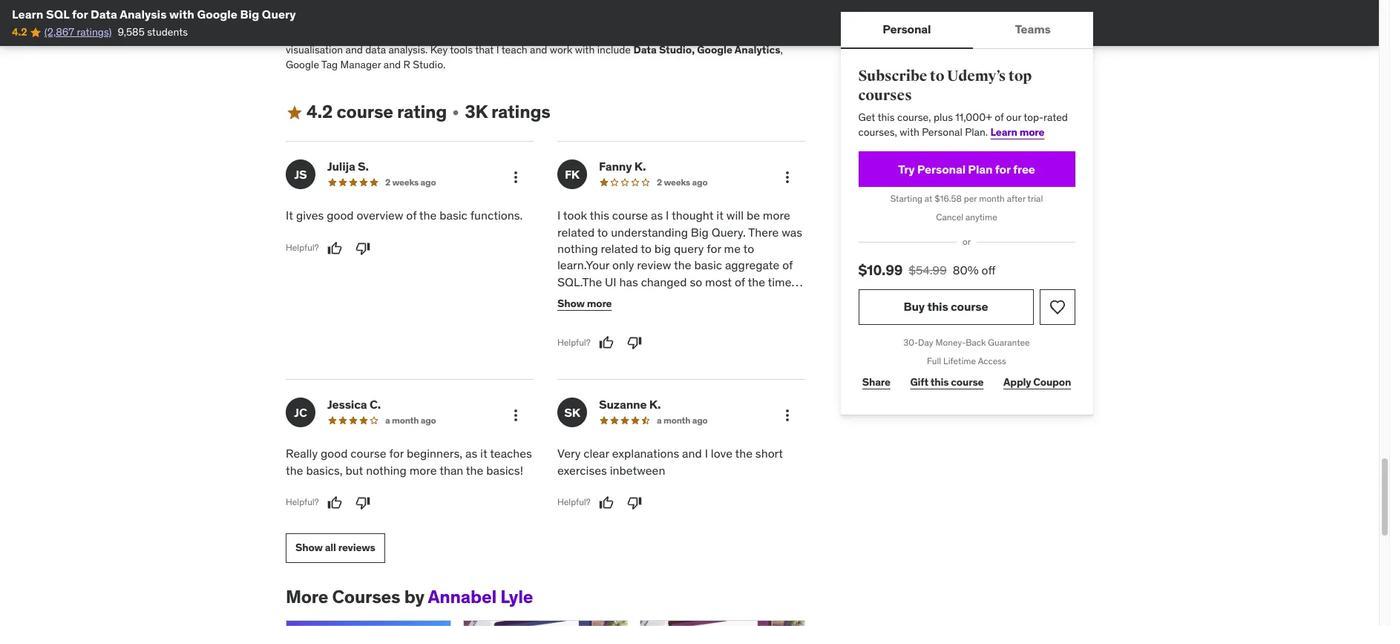 Task type: vqa. For each thing, say whether or not it's contained in the screenshot.
LEARNERS inside Data Modeling 449,500+ learners
no



Task type: locate. For each thing, give the bounding box(es) containing it.
1 horizontal spatial 2
[[657, 177, 662, 188]]

k.
[[634, 159, 646, 174], [649, 397, 661, 412]]

related down the took
[[557, 224, 595, 239]]

this for buy
[[928, 299, 949, 314]]

my down really
[[557, 324, 573, 339]]

2 weeks from the left
[[664, 177, 690, 188]]

data up my
[[575, 0, 598, 13]]

beginners,
[[407, 446, 462, 461]]

0 vertical spatial show
[[557, 297, 585, 310]]

get this course, plus 11,000+ of our top-rated courses, with personal plan.
[[859, 111, 1068, 139]]

0 vertical spatial basic
[[439, 208, 467, 223]]

1 vertical spatial learn
[[991, 125, 1018, 139]]

for left beginners,
[[389, 446, 404, 461]]

things.
[[739, 291, 775, 306]]

0 vertical spatial ,
[[376, 29, 378, 42]]

2 a month ago from the left
[[657, 415, 708, 426]]

0 vertical spatial nothing
[[557, 241, 598, 256]]

learn for learn sql for data analysis with google big query
[[12, 7, 43, 22]]

2 horizontal spatial it
[[716, 208, 724, 223]]

personal
[[883, 22, 931, 37], [922, 125, 963, 139], [918, 162, 966, 177]]

more up there
[[763, 208, 790, 223]]

the
[[473, 29, 488, 42], [419, 208, 437, 223], [674, 258, 691, 273], [748, 274, 765, 289], [735, 446, 753, 461], [286, 463, 303, 478], [466, 463, 483, 478]]

data inside 'data analyst within marketing and product teams'
[[575, 0, 598, 13]]

$10.99 $54.99 80% off
[[859, 261, 996, 279]]

more down beginners,
[[409, 463, 437, 478]]

of left our
[[995, 111, 1004, 124]]

1 horizontal spatial data
[[575, 0, 598, 13]]

personal up $16.58 on the right top of the page
[[918, 162, 966, 177]]

1 vertical spatial ,
[[780, 43, 783, 56]]

0 horizontal spatial as
[[465, 446, 477, 461]]

1 vertical spatial k.
[[649, 397, 661, 412]]

ui
[[605, 274, 616, 289]]

0 horizontal spatial related
[[557, 224, 595, 239]]

course inside really good course for beginners, as it teaches the basics, but nothing more than the basics!
[[350, 446, 386, 461]]

k. right fanny
[[634, 159, 646, 174]]

this for gift
[[931, 376, 949, 389]]

helpful? left mark review by suzanne k. as helpful image
[[557, 497, 590, 508]]

this
[[878, 111, 895, 124], [590, 208, 609, 223], [928, 299, 949, 314], [931, 376, 949, 389]]

1 horizontal spatial big
[[691, 224, 709, 239]]

ago up beginners,
[[421, 415, 436, 426]]

2 2 weeks ago from the left
[[657, 177, 708, 188]]

0 horizontal spatial a month ago
[[385, 415, 436, 426]]

a inside the ui has changed so most of the time i had to figure out myself how to do things. i really feel like it was a waste of my money and my time.
[[666, 308, 672, 322]]

your
[[586, 258, 609, 273]]

basic up most
[[694, 258, 722, 273]]

it right like
[[633, 308, 640, 322]]

0 horizontal spatial ,
[[376, 29, 378, 42]]

1 horizontal spatial a
[[657, 415, 662, 426]]

took
[[563, 208, 587, 223]]

gives
[[296, 208, 324, 223]]

i left love
[[705, 446, 708, 461]]

analytics
[[735, 43, 780, 56]]

learn left sql
[[12, 7, 43, 22]]

personal up the subscribe
[[883, 22, 931, 37]]

it
[[286, 208, 293, 223]]

a month ago up very clear explanations and i love the short exercises inbetween
[[657, 415, 708, 426]]

helpful? down really
[[557, 337, 590, 348]]

1 a month ago from the left
[[385, 415, 436, 426]]

course down lifetime
[[951, 376, 984, 389]]

1 horizontal spatial data
[[754, 29, 775, 42]]

course down the 'manager'
[[337, 100, 393, 123]]

the down really
[[286, 463, 303, 478]]

(2,867
[[44, 26, 74, 39]]

0 horizontal spatial learn
[[12, 7, 43, 22]]

rating
[[397, 100, 447, 123]]

0 horizontal spatial data
[[91, 7, 117, 22]]

clear
[[583, 446, 609, 461]]

big
[[654, 241, 671, 256]]

to right me
[[743, 241, 754, 256]]

google left query
[[197, 7, 238, 22]]

a down myself
[[666, 308, 672, 322]]

mark review by suzanne k. as helpful image
[[599, 496, 613, 511]]

a down suzanne k.
[[657, 415, 662, 426]]

tag
[[321, 58, 338, 71]]

1 horizontal spatial ,
[[780, 43, 783, 56]]

1 vertical spatial personal
[[922, 125, 963, 139]]

a month ago for for
[[385, 415, 436, 426]]

0 vertical spatial it
[[716, 208, 724, 223]]

me
[[724, 241, 741, 256]]

1 horizontal spatial 2 weeks ago
[[657, 177, 708, 188]]

ago up very clear explanations and i love the short exercises inbetween
[[692, 415, 708, 426]]

1 vertical spatial good
[[321, 446, 348, 461]]

2 weeks ago for fanny k.
[[657, 177, 708, 188]]

0 horizontal spatial was
[[643, 308, 663, 322]]

but
[[345, 463, 363, 478]]

the right than in the left of the page
[[466, 463, 483, 478]]

ago up the it gives good overview of the basic functions.
[[421, 177, 436, 188]]

was inside the ui has changed so most of the time i had to figure out myself how to do things. i really feel like it was a waste of my money and my time.
[[643, 308, 663, 322]]

related
[[557, 224, 595, 239], [601, 241, 638, 256]]

0 vertical spatial personal
[[883, 22, 931, 37]]

1 vertical spatial was
[[643, 308, 663, 322]]

query
[[262, 7, 296, 22]]

it inside i took this course as i thought it will be more related to understanding big query. there was nothing related to big query for me to learn.
[[716, 208, 724, 223]]

was inside i took this course as i thought it will be more related to understanding big query. there was nothing related to big query for me to learn.
[[782, 224, 802, 239]]

data for studio, google
[[633, 43, 657, 56]]

related up only
[[601, 241, 638, 256]]

2 horizontal spatial a
[[666, 308, 672, 322]]

and inside the ui has changed so most of the time i had to figure out myself how to do things. i really feel like it was a waste of my money and my time.
[[779, 308, 799, 322]]

google down visualisation
[[286, 58, 319, 71]]

fk
[[565, 167, 580, 181]]

for left free on the top
[[995, 162, 1011, 177]]

to left udemy's
[[930, 67, 945, 85]]

very clear explanations and i love the short exercises inbetween
[[557, 446, 783, 478]]

2 horizontal spatial month
[[979, 193, 1005, 204]]

c.
[[369, 397, 381, 412]]

1 horizontal spatial a month ago
[[657, 415, 708, 426]]

nothing
[[557, 241, 598, 256], [366, 463, 407, 478]]

work
[[550, 43, 572, 56]]

was right there
[[782, 224, 802, 239]]

starting
[[891, 193, 923, 204]]

and right money
[[779, 308, 799, 322]]

sql.
[[557, 274, 582, 289]]

course inside button
[[951, 299, 989, 314]]

weeks up the it gives good overview of the basic functions.
[[392, 177, 419, 188]]

1 horizontal spatial show
[[557, 297, 585, 310]]

30-day money-back guarantee full lifetime access
[[904, 337, 1030, 366]]

udemy's
[[947, 67, 1006, 85]]

the inside very clear explanations and i love the short exercises inbetween
[[735, 446, 753, 461]]

this inside i took this course as i thought it will be more related to understanding big query. there was nothing related to big query for me to learn.
[[590, 208, 609, 223]]

0 horizontal spatial nothing
[[366, 463, 407, 478]]

ago
[[421, 177, 436, 188], [692, 177, 708, 188], [421, 415, 436, 426], [692, 415, 708, 426]]

0 horizontal spatial it
[[480, 446, 487, 461]]

weeks for s.
[[392, 177, 419, 188]]

money-
[[936, 337, 966, 348]]

have
[[449, 29, 471, 42]]

personal down plus
[[922, 125, 963, 139]]

0 vertical spatial data
[[754, 29, 775, 42]]

mark review by jessica c. as helpful image
[[327, 496, 342, 511]]

good up basics,
[[321, 446, 348, 461]]

1 2 from the left
[[385, 177, 390, 188]]

the inside , to ensure they have the greatest impact. my expertise is in storytelling with data, data visualisation and data analysis. key tools that i teach and work with include
[[473, 29, 488, 42]]

share
[[863, 376, 891, 389]]

suzanne
[[599, 397, 647, 412]]

4.2
[[12, 26, 27, 39], [307, 100, 333, 123]]

s.
[[358, 159, 369, 174]]

i up 'understanding'
[[666, 208, 669, 223]]

sql
[[46, 7, 69, 22]]

0 horizontal spatial basic
[[439, 208, 467, 223]]

month up anytime
[[979, 193, 1005, 204]]

4.2 left (2,867
[[12, 26, 27, 39]]

0 vertical spatial my
[[722, 308, 738, 322]]

of inside get this course, plus 11,000+ of our top-rated courses, with personal plan.
[[995, 111, 1004, 124]]

a for really good course for beginners, as it teaches the basics, but nothing more than the basics!
[[385, 415, 390, 426]]

0 vertical spatial k.
[[634, 159, 646, 174]]

teaches
[[490, 446, 532, 461]]

jc
[[294, 405, 307, 420]]

it up basics!
[[480, 446, 487, 461]]

2 vertical spatial personal
[[918, 162, 966, 177]]

4.2 course rating
[[307, 100, 447, 123]]

the right love
[[735, 446, 753, 461]]

good
[[327, 208, 354, 223], [321, 446, 348, 461]]

, down product
[[780, 43, 783, 56]]

2 up 'understanding'
[[657, 177, 662, 188]]

helpful?
[[286, 242, 319, 253], [557, 337, 590, 348], [286, 497, 319, 508], [557, 497, 590, 508]]

more down the on the top of page
[[587, 297, 612, 310]]

0 vertical spatial 4.2
[[12, 26, 27, 39]]

show
[[557, 297, 585, 310], [295, 541, 323, 555]]

analysis.
[[388, 43, 428, 56]]

gift this course
[[911, 376, 984, 389]]

for up (2,867 ratings)
[[72, 7, 88, 22]]

1 vertical spatial nothing
[[366, 463, 407, 478]]

courses
[[332, 585, 400, 608]]

1 vertical spatial it
[[633, 308, 640, 322]]

1 horizontal spatial as
[[651, 208, 663, 223]]

with down my
[[575, 43, 595, 56]]

and inside ", google tag manager and r studio."
[[383, 58, 401, 71]]

1 weeks from the left
[[392, 177, 419, 188]]

more courses by annabel lyle
[[286, 585, 533, 608]]

a month ago up beginners,
[[385, 415, 436, 426]]

for
[[72, 7, 88, 22], [995, 162, 1011, 177], [707, 241, 721, 256], [389, 446, 404, 461]]

4.2 for 4.2
[[12, 26, 27, 39]]

0 horizontal spatial big
[[240, 7, 259, 22]]

1 vertical spatial related
[[601, 241, 638, 256]]

, inside ", google tag manager and r studio."
[[780, 43, 783, 56]]

good right gives
[[327, 208, 354, 223]]

1 horizontal spatial my
[[722, 308, 738, 322]]

manager
[[340, 58, 381, 71]]

was down myself
[[643, 308, 663, 322]]

of up time
[[782, 258, 793, 273]]

show left all
[[295, 541, 323, 555]]

2 up overview
[[385, 177, 390, 188]]

to right had
[[580, 291, 591, 306]]

to left do
[[709, 291, 720, 306]]

the up things.
[[748, 274, 765, 289]]

this inside button
[[928, 299, 949, 314]]

google
[[197, 7, 238, 22], [286, 58, 319, 71]]

1 vertical spatial basic
[[694, 258, 722, 273]]

for inside i took this course as i thought it will be more related to understanding big query. there was nothing related to big query for me to learn.
[[707, 241, 721, 256]]

0 horizontal spatial data
[[365, 43, 386, 56]]

weeks up thought
[[664, 177, 690, 188]]

as
[[651, 208, 663, 223], [465, 446, 477, 461]]

subscribe to udemy's top courses
[[859, 67, 1032, 104]]

2 horizontal spatial data
[[633, 43, 657, 56]]

0 vertical spatial learn
[[12, 7, 43, 22]]

teams inside button
[[1015, 22, 1051, 37]]

ensure
[[392, 29, 424, 42]]

2 2 from the left
[[657, 177, 662, 188]]

teams up visualisation
[[286, 14, 318, 27]]

learn more link
[[991, 125, 1045, 139]]

, left ensure
[[376, 29, 378, 42]]

basic
[[439, 208, 467, 223], [694, 258, 722, 273]]

course up 'understanding'
[[612, 208, 648, 223]]

month inside the starting at $16.58 per month after trial cancel anytime
[[979, 193, 1005, 204]]

time.
[[576, 324, 602, 339]]

it left will
[[716, 208, 724, 223]]

additional actions for review by julija s. image
[[507, 169, 525, 186]]

0 horizontal spatial a
[[385, 415, 390, 426]]

30-
[[904, 337, 918, 348]]

and up the 'manager'
[[345, 43, 363, 56]]

0 horizontal spatial show
[[295, 541, 323, 555]]

with up 'students'
[[169, 7, 194, 22]]

2 for julija s.
[[385, 177, 390, 188]]

1 vertical spatial show
[[295, 541, 323, 555]]

waste
[[675, 308, 706, 322]]

, inside , to ensure they have the greatest impact. my expertise is in storytelling with data, data visualisation and data analysis. key tools that i teach and work with include
[[376, 29, 378, 42]]

suzanne k.
[[599, 397, 661, 412]]

1 horizontal spatial k.
[[649, 397, 661, 412]]

0 horizontal spatial 4.2
[[12, 26, 27, 39]]

1 horizontal spatial was
[[782, 224, 802, 239]]

helpful? for very clear explanations and i love the short exercises inbetween
[[557, 497, 590, 508]]

a for very clear explanations and i love the short exercises inbetween
[[657, 415, 662, 426]]

1 horizontal spatial weeks
[[664, 177, 690, 188]]

basic left functions.
[[439, 208, 467, 223]]

helpful? for it gives good overview of the basic functions.
[[286, 242, 319, 253]]

, google tag manager and r studio.
[[286, 43, 783, 71]]

learn for learn more
[[991, 125, 1018, 139]]

big left query
[[240, 7, 259, 22]]

as up 'understanding'
[[651, 208, 663, 223]]

my down do
[[722, 308, 738, 322]]

1 vertical spatial big
[[691, 224, 709, 239]]

0 horizontal spatial 2 weeks ago
[[385, 177, 436, 188]]

access
[[978, 355, 1007, 366]]

0 vertical spatial as
[[651, 208, 663, 223]]

helpful? left the mark review by julija s. as helpful 'icon'
[[286, 242, 319, 253]]

0 vertical spatial big
[[240, 7, 259, 22]]

of right overview
[[406, 208, 417, 223]]

changed
[[641, 274, 687, 289]]

month for very clear explanations and i love the short exercises inbetween
[[663, 415, 690, 426]]

i down time
[[778, 291, 781, 306]]

apply coupon button
[[1000, 368, 1075, 397]]

course up but
[[350, 446, 386, 461]]

understanding
[[611, 224, 688, 239]]

month up really good course for beginners, as it teaches the basics, but nothing more than the basics!
[[392, 415, 419, 426]]

annabel lyle link
[[428, 585, 533, 608]]

this inside get this course, plus 11,000+ of our top-rated courses, with personal plan.
[[878, 111, 895, 124]]

data down in
[[633, 43, 657, 56]]

0 horizontal spatial 2
[[385, 177, 390, 188]]

with up data studio, google analytics
[[706, 29, 726, 42]]

show for show all reviews
[[295, 541, 323, 555]]

and down impact.
[[530, 43, 547, 56]]

this up courses,
[[878, 111, 895, 124]]

1 vertical spatial 4.2
[[307, 100, 333, 123]]

0 horizontal spatial google
[[197, 7, 238, 22]]

top-
[[1024, 111, 1044, 124]]

0 horizontal spatial k.
[[634, 159, 646, 174]]

this right buy
[[928, 299, 949, 314]]

impact.
[[532, 29, 567, 42]]

personal inside get this course, plus 11,000+ of our top-rated courses, with personal plan.
[[922, 125, 963, 139]]

plus
[[934, 111, 953, 124]]

0 horizontal spatial month
[[392, 415, 419, 426]]

this right the gift
[[931, 376, 949, 389]]

mark review by fanny k. as unhelpful image
[[627, 336, 642, 350]]

0 horizontal spatial weeks
[[392, 177, 419, 188]]

ago for fanny k.
[[692, 177, 708, 188]]

plan.
[[965, 125, 988, 139]]

of right the waste
[[709, 308, 720, 322]]

anytime
[[966, 212, 998, 223]]

1 horizontal spatial nothing
[[557, 241, 598, 256]]

2 weeks ago up thought
[[657, 177, 708, 188]]

k. for fanny k.
[[634, 159, 646, 174]]

exercises
[[557, 463, 607, 478]]

1 horizontal spatial google
[[286, 58, 319, 71]]

with down course,
[[900, 125, 920, 139]]

a up really good course for beginners, as it teaches the basics, but nothing more than the basics!
[[385, 415, 390, 426]]

2 vertical spatial it
[[480, 446, 487, 461]]

the up that
[[473, 29, 488, 42]]

0 horizontal spatial my
[[557, 324, 573, 339]]

mark review by julija s. as helpful image
[[327, 241, 342, 256]]

1 horizontal spatial basic
[[694, 258, 722, 273]]

additional actions for review by fanny k. image
[[779, 169, 796, 186]]

1 vertical spatial as
[[465, 446, 477, 461]]

data,
[[728, 29, 751, 42]]

1 horizontal spatial it
[[633, 308, 640, 322]]

tab list
[[841, 12, 1093, 49]]

our
[[1007, 111, 1022, 124]]

ago up thought
[[692, 177, 708, 188]]

1 horizontal spatial learn
[[991, 125, 1018, 139]]

this right the took
[[590, 208, 609, 223]]

and up the data,
[[725, 0, 744, 13]]

to left ensure
[[380, 29, 390, 42]]

month up very clear explanations and i love the short exercises inbetween
[[663, 415, 690, 426]]

1 horizontal spatial month
[[663, 415, 690, 426]]

data up analytics
[[754, 29, 775, 42]]

1 2 weeks ago from the left
[[385, 177, 436, 188]]

1 horizontal spatial 4.2
[[307, 100, 333, 123]]

course inside i took this course as i thought it will be more related to understanding big query. there was nothing related to big query for me to learn.
[[612, 208, 648, 223]]

4.2 right medium icon
[[307, 100, 333, 123]]

1 horizontal spatial teams
[[1015, 22, 1051, 37]]

and left r
[[383, 58, 401, 71]]

data up ratings)
[[91, 7, 117, 22]]

show for show more
[[557, 297, 585, 310]]

it inside really good course for beginners, as it teaches the basics, but nothing more than the basics!
[[480, 446, 487, 461]]

nothing inside i took this course as i thought it will be more related to understanding big query. there was nothing related to big query for me to learn.
[[557, 241, 598, 256]]

0 vertical spatial was
[[782, 224, 802, 239]]

the down query
[[674, 258, 691, 273]]

the right overview
[[419, 208, 437, 223]]

1 horizontal spatial related
[[601, 241, 638, 256]]

i right time
[[794, 274, 798, 289]]

weeks for k.
[[664, 177, 690, 188]]

0 horizontal spatial teams
[[286, 14, 318, 27]]

1 vertical spatial google
[[286, 58, 319, 71]]

data for analyst
[[575, 0, 598, 13]]

to up your
[[597, 224, 608, 239]]



Task type: describe. For each thing, give the bounding box(es) containing it.
thought
[[672, 208, 714, 223]]

to inside subscribe to udemy's top courses
[[930, 67, 945, 85]]

they
[[426, 29, 446, 42]]

try personal plan for free link
[[859, 152, 1075, 187]]

the
[[582, 274, 602, 289]]

is
[[631, 29, 638, 42]]

money
[[741, 308, 777, 322]]

ago for jessica c.
[[421, 415, 436, 426]]

2 for fanny k.
[[657, 177, 662, 188]]

the inside your only review the basic aggregate of sql.
[[674, 258, 691, 273]]

good inside really good course for beginners, as it teaches the basics, but nothing more than the basics!
[[321, 446, 348, 461]]

try personal plan for free
[[898, 162, 1036, 177]]

short
[[755, 446, 783, 461]]

annabel
[[428, 585, 497, 608]]

as inside really good course for beginners, as it teaches the basics, but nothing more than the basics!
[[465, 446, 477, 461]]

0 vertical spatial good
[[327, 208, 354, 223]]

tools
[[450, 43, 473, 56]]

k. for suzanne k.
[[649, 397, 661, 412]]

sk
[[564, 405, 580, 420]]

teams button
[[973, 12, 1093, 47]]

all
[[325, 541, 336, 555]]

big inside i took this course as i thought it will be more related to understanding big query. there was nothing related to big query for me to learn.
[[691, 224, 709, 239]]

4.2 for 4.2 course rating
[[307, 100, 333, 123]]

functions.
[[470, 208, 523, 223]]

show more button
[[557, 289, 612, 318]]

a month ago for and
[[657, 415, 708, 426]]

share button
[[859, 368, 895, 397]]

, for , google tag manager and r studio.
[[780, 43, 783, 56]]

guarantee
[[988, 337, 1030, 348]]

cancel
[[936, 212, 964, 223]]

course for really good course for beginners, as it teaches the basics, but nothing more than the basics!
[[350, 446, 386, 461]]

really
[[286, 446, 318, 461]]

there
[[748, 224, 779, 239]]

to inside , to ensure they have the greatest impact. my expertise is in storytelling with data, data visualisation and data analysis. key tools that i teach and work with include
[[380, 29, 390, 42]]

in
[[641, 29, 649, 42]]

julija s.
[[327, 159, 369, 174]]

get
[[859, 111, 876, 124]]

this for get
[[878, 111, 895, 124]]

9,585 students
[[118, 26, 188, 39]]

to left big
[[641, 241, 651, 256]]

really good course for beginners, as it teaches the basics, but nothing more than the basics!
[[286, 446, 532, 478]]

more
[[286, 585, 328, 608]]

query.
[[712, 224, 746, 239]]

ratings)
[[77, 26, 112, 39]]

more inside i took this course as i thought it will be more related to understanding big query. there was nothing related to big query for me to learn.
[[763, 208, 790, 223]]

analyst
[[600, 0, 637, 13]]

as inside i took this course as i thought it will be more related to understanding big query. there was nothing related to big query for me to learn.
[[651, 208, 663, 223]]

overview
[[357, 208, 403, 223]]

product
[[746, 0, 786, 13]]

top
[[1009, 67, 1032, 85]]

$10.99
[[859, 261, 903, 279]]

show more
[[557, 297, 612, 310]]

learn.
[[557, 258, 586, 273]]

9,585
[[118, 26, 145, 39]]

had
[[557, 291, 577, 306]]

the inside the ui has changed so most of the time i had to figure out myself how to do things. i really feel like it was a waste of my money and my time.
[[748, 274, 765, 289]]

feel
[[588, 308, 608, 322]]

ago for suzanne k.
[[692, 415, 708, 426]]

mark review by jessica c. as unhelpful image
[[355, 496, 370, 511]]

or
[[963, 236, 971, 247]]

11,000+
[[956, 111, 993, 124]]

additional actions for review by suzanne k. image
[[779, 407, 796, 425]]

google inside ", google tag manager and r studio."
[[286, 58, 319, 71]]

apply coupon
[[1004, 376, 1071, 389]]

more down top-
[[1020, 125, 1045, 139]]

i inside very clear explanations and i love the short exercises inbetween
[[705, 446, 708, 461]]

very
[[557, 446, 581, 461]]

personal inside button
[[883, 22, 931, 37]]

nothing inside really good course for beginners, as it teaches the basics, but nothing more than the basics!
[[366, 463, 407, 478]]

mark review by fanny k. as helpful image
[[599, 336, 613, 350]]

1 vertical spatial my
[[557, 324, 573, 339]]

visualisation
[[286, 43, 343, 56]]

mark review by julija s. as unhelpful image
[[355, 241, 370, 256]]

with inside get this course, plus 11,000+ of our top-rated courses, with personal plan.
[[900, 125, 920, 139]]

love
[[711, 446, 732, 461]]

fanny
[[599, 159, 632, 174]]

, for , to ensure they have the greatest impact. my expertise is in storytelling with data, data visualisation and data analysis. key tools that i teach and work with include
[[376, 29, 378, 42]]

subscribe
[[859, 67, 927, 85]]

courses
[[859, 86, 912, 104]]

more inside really good course for beginners, as it teaches the basics, but nothing more than the basics!
[[409, 463, 437, 478]]

full
[[927, 355, 942, 366]]

80%
[[953, 263, 979, 278]]

my
[[569, 29, 583, 42]]

medium image
[[286, 104, 304, 121]]

jessica c.
[[327, 397, 381, 412]]

of inside your only review the basic aggregate of sql.
[[782, 258, 793, 273]]

and inside 'data analyst within marketing and product teams'
[[725, 0, 744, 13]]

back
[[966, 337, 986, 348]]

plan
[[968, 162, 993, 177]]

lyle
[[500, 585, 533, 608]]

js
[[294, 167, 307, 181]]

do
[[723, 291, 737, 306]]

basics!
[[486, 463, 523, 478]]

teams inside 'data analyst within marketing and product teams'
[[286, 14, 318, 27]]

wishlist image
[[1049, 298, 1066, 316]]

course,
[[898, 111, 931, 124]]

course for buy this course
[[951, 299, 989, 314]]

that
[[475, 43, 494, 56]]

review
[[637, 258, 671, 273]]

reviews
[[338, 541, 375, 555]]

it gives good overview of the basic functions.
[[286, 208, 523, 223]]

the ui has changed so most of the time i had to figure out myself how to do things. i really feel like it was a waste of my money and my time.
[[557, 274, 799, 339]]

i left the took
[[557, 208, 561, 223]]

0 vertical spatial google
[[197, 7, 238, 22]]

(2,867 ratings)
[[44, 26, 112, 39]]

it inside the ui has changed so most of the time i had to figure out myself how to do things. i really feel like it was a waste of my money and my time.
[[633, 308, 640, 322]]

ago for julija s.
[[421, 177, 436, 188]]

xsmall image
[[450, 107, 462, 119]]

additional actions for review by jessica c. image
[[507, 407, 525, 425]]

explanations
[[612, 446, 679, 461]]

helpful? for really good course for beginners, as it teaches the basics, but nothing more than the basics!
[[286, 497, 319, 508]]

month for really good course for beginners, as it teaches the basics, but nothing more than the basics!
[[392, 415, 419, 426]]

per
[[964, 193, 977, 204]]

aggregate
[[725, 258, 779, 273]]

most
[[705, 274, 732, 289]]

i took this course as i thought it will be more related to understanding big query. there was nothing related to big query for me to learn.
[[557, 208, 802, 273]]

r
[[403, 58, 410, 71]]

of up do
[[735, 274, 745, 289]]

0 vertical spatial related
[[557, 224, 595, 239]]

basic inside your only review the basic aggregate of sql.
[[694, 258, 722, 273]]

for inside really good course for beginners, as it teaches the basics, but nothing more than the basics!
[[389, 446, 404, 461]]

and inside very clear explanations and i love the short exercises inbetween
[[682, 446, 702, 461]]

1 vertical spatial data
[[365, 43, 386, 56]]

gift this course link
[[907, 368, 988, 397]]

storytelling
[[652, 29, 704, 42]]

analysis
[[120, 7, 167, 22]]

tab list containing personal
[[841, 12, 1093, 49]]

i teach
[[496, 43, 527, 56]]

ratings
[[491, 100, 550, 123]]

more inside button
[[587, 297, 612, 310]]

by
[[404, 585, 424, 608]]

2 weeks ago for julija s.
[[385, 177, 436, 188]]

mark review by suzanne k. as unhelpful image
[[627, 496, 642, 511]]

out
[[627, 291, 645, 306]]

course for gift this course
[[951, 376, 984, 389]]

students
[[147, 26, 188, 39]]



